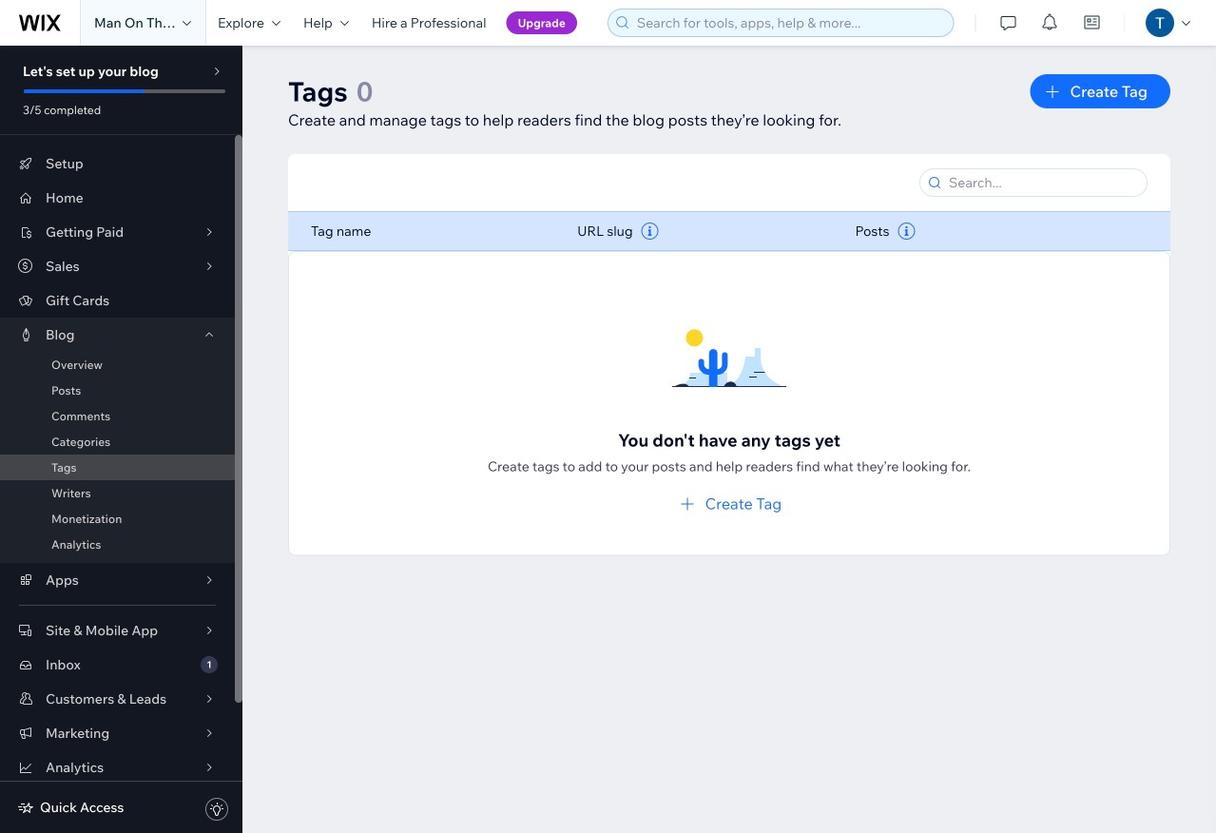 Task type: vqa. For each thing, say whether or not it's contained in the screenshot.
Hire a Professional link
no



Task type: locate. For each thing, give the bounding box(es) containing it.
Search for tools, apps, help & more... field
[[631, 10, 948, 36]]



Task type: describe. For each thing, give the bounding box(es) containing it.
Search... field
[[944, 169, 1141, 196]]

sidebar element
[[0, 46, 243, 833]]



